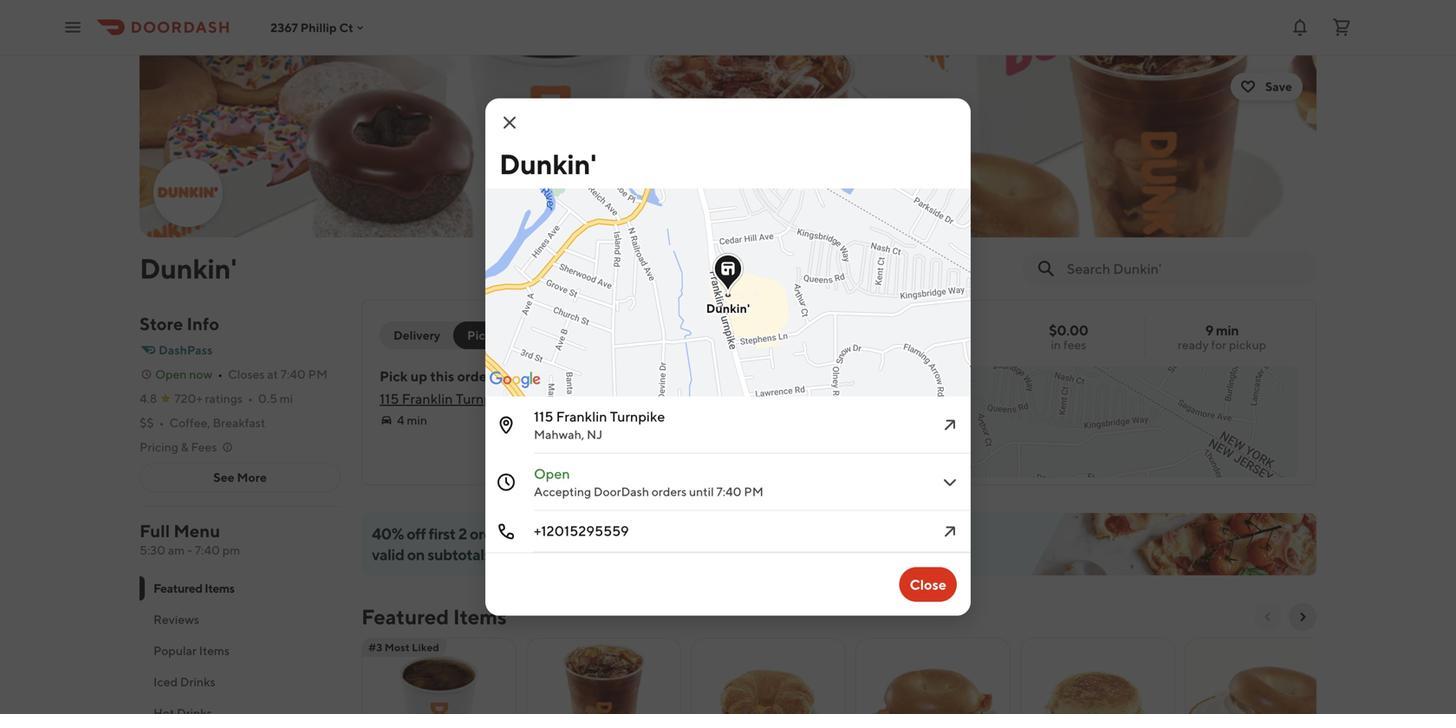 Task type: locate. For each thing, give the bounding box(es) containing it.
ready
[[1178, 338, 1209, 352]]

featured up reviews
[[153, 581, 202, 596]]

at:
[[495, 368, 512, 384]]

dunkin'
[[499, 148, 596, 180], [140, 252, 237, 285], [706, 301, 750, 316], [706, 301, 750, 316]]

store info
[[140, 314, 219, 334]]

iced
[[153, 675, 178, 689]]

pickup
[[1229, 338, 1267, 352]]

7:40 inside the open accepting doordash orders until 7:40 pm
[[717, 485, 742, 499]]

franklin up 4 min
[[402, 391, 453, 407]]

up left this at the left of page
[[411, 368, 428, 384]]

1 horizontal spatial orders
[[652, 485, 687, 499]]

2 vertical spatial items
[[199, 644, 230, 658]]

off
[[407, 525, 426, 543], [582, 525, 602, 543]]

4.8
[[140, 391, 157, 406]]

featured items
[[153, 581, 235, 596], [362, 605, 507, 629]]

0 horizontal spatial franklin
[[402, 391, 453, 407]]

off right $10
[[582, 525, 602, 543]]

egg and cheese image
[[1021, 638, 1175, 714]]

open inside the open accepting doordash orders until 7:40 pm
[[534, 466, 570, 482]]

bagel with cream cheese spread image
[[1186, 638, 1339, 714]]

click item image down click item icon
[[940, 472, 961, 493]]

$0.00
[[1049, 322, 1089, 339]]

7:40 right at
[[281, 367, 306, 381]]

115 inside 115 franklin turnpike mahwah, nj
[[534, 408, 553, 425]]

items inside heading
[[453, 605, 507, 629]]

0 horizontal spatial min
[[407, 413, 427, 427]]

map region containing dunkin'
[[284, 176, 1172, 398]]

powered by google image inside dunkin' dialog
[[490, 371, 541, 389]]

turnpike down order
[[456, 391, 511, 407]]

115 up 'mahwah,'
[[534, 408, 553, 425]]

1 horizontal spatial 7:40
[[281, 367, 306, 381]]

0 vertical spatial up
[[411, 368, 428, 384]]

orders left the until
[[652, 485, 687, 499]]

2 horizontal spatial 7:40
[[717, 485, 742, 499]]

4 min
[[397, 413, 427, 427]]

menu
[[174, 521, 220, 541]]

1 horizontal spatial featured items
[[362, 605, 507, 629]]

1 horizontal spatial up
[[516, 525, 534, 543]]

0.5
[[258, 391, 277, 406]]

mi
[[280, 391, 293, 406]]

open
[[155, 367, 187, 381], [534, 466, 570, 482]]

popular items button
[[140, 635, 341, 667]]

open for open now
[[155, 367, 187, 381]]

0 vertical spatial pm
[[308, 367, 328, 381]]

featured
[[153, 581, 202, 596], [362, 605, 449, 629]]

0 horizontal spatial open
[[155, 367, 187, 381]]

up left to
[[516, 525, 534, 543]]

min for 9
[[1216, 322, 1239, 339]]

1 vertical spatial items
[[453, 605, 507, 629]]

$$
[[140, 416, 154, 430]]

2 vertical spatial 7:40
[[195, 543, 220, 557]]

1 horizontal spatial franklin
[[556, 408, 607, 425]]

1 vertical spatial min
[[407, 413, 427, 427]]

Pickup radio
[[453, 322, 521, 349]]

delivery
[[394, 328, 440, 342]]

720+
[[174, 391, 203, 406]]

1 vertical spatial featured items
[[362, 605, 507, 629]]

0 horizontal spatial turnpike
[[456, 391, 511, 407]]

0 vertical spatial franklin
[[402, 391, 453, 407]]

0 vertical spatial turnpike
[[456, 391, 511, 407]]

items
[[205, 581, 235, 596], [453, 605, 507, 629], [199, 644, 230, 658]]

drinks
[[180, 675, 215, 689]]

1 horizontal spatial pm
[[744, 485, 764, 499]]

40welcome,
[[637, 525, 743, 543]]

open down dashpass
[[155, 367, 187, 381]]

1 horizontal spatial off
[[582, 525, 602, 543]]

iced drinks
[[153, 675, 215, 689]]

pm right the until
[[744, 485, 764, 499]]

powered by google image
[[490, 371, 541, 389], [530, 453, 581, 470]]

subtotals
[[428, 545, 491, 564]]

2
[[458, 525, 467, 543]]

in
[[1051, 338, 1061, 352]]

1 vertical spatial click item image
[[940, 521, 961, 542]]

0 horizontal spatial up
[[411, 368, 428, 384]]

orders
[[652, 485, 687, 499], [470, 525, 514, 543]]

1 horizontal spatial •
[[218, 367, 223, 381]]

items down subtotals
[[453, 605, 507, 629]]

1 vertical spatial turnpike
[[610, 408, 665, 425]]

0 horizontal spatial orders
[[470, 525, 514, 543]]

notification bell image
[[1290, 17, 1311, 38]]

115
[[380, 391, 399, 407], [534, 408, 553, 425]]

• right $$
[[159, 416, 164, 430]]

previous button of carousel image
[[1261, 610, 1275, 624]]

1 horizontal spatial 115
[[534, 408, 553, 425]]

orders inside the open accepting doordash orders until 7:40 pm
[[652, 485, 687, 499]]

fees
[[191, 440, 217, 454]]

map region
[[284, 176, 1172, 398], [468, 306, 1356, 528]]

open up accepting
[[534, 466, 570, 482]]

pm right at
[[308, 367, 328, 381]]

0 vertical spatial orders
[[652, 485, 687, 499]]

40%
[[372, 525, 404, 543]]

• right now
[[218, 367, 223, 381]]

featured items up liked
[[362, 605, 507, 629]]

franklin up the nj
[[556, 408, 607, 425]]

0 horizontal spatial pm
[[308, 367, 328, 381]]

fees
[[1064, 338, 1087, 352]]

min inside 9 min ready for pickup
[[1216, 322, 1239, 339]]

powered by google image down pickup option
[[490, 371, 541, 389]]

dunkin' dialog
[[284, 98, 1172, 616]]

group
[[545, 328, 581, 342]]

7:40 right the - on the left bottom of page
[[195, 543, 220, 557]]

Delivery radio
[[380, 322, 465, 349]]

40% off first 2 orders up to $10 off with 40welcome, valid on subtotals $15
[[372, 525, 743, 564]]

0 vertical spatial 7:40
[[281, 367, 306, 381]]

1 vertical spatial powered by google image
[[530, 453, 581, 470]]

115 franklin turnpike link
[[380, 391, 511, 407]]

+12015295559
[[534, 523, 629, 539]]

dunkin' image
[[140, 55, 1317, 238], [155, 160, 221, 225]]

1 horizontal spatial turnpike
[[610, 408, 665, 425]]

1 vertical spatial featured
[[362, 605, 449, 629]]

items up drinks
[[199, 644, 230, 658]]

0 vertical spatial open
[[155, 367, 187, 381]]

0 horizontal spatial •
[[159, 416, 164, 430]]

close dunkin' image
[[499, 112, 520, 133]]

original blend image
[[362, 638, 516, 714]]

click item image up close button
[[940, 521, 961, 542]]

items up reviews button
[[205, 581, 235, 596]]

1 vertical spatial •
[[248, 391, 253, 406]]

pm
[[308, 367, 328, 381], [744, 485, 764, 499]]

0 horizontal spatial featured items
[[153, 581, 235, 596]]

1 horizontal spatial featured
[[362, 605, 449, 629]]

orders up $15
[[470, 525, 514, 543]]

open accepting doordash orders until 7:40 pm
[[534, 466, 764, 499]]

0 vertical spatial powered by google image
[[490, 371, 541, 389]]

see
[[213, 470, 235, 485]]

up inside pick up this order at: 115 franklin turnpike
[[411, 368, 428, 384]]

2367 phillip ct button
[[270, 20, 367, 34]]

min right 9
[[1216, 322, 1239, 339]]

0 horizontal spatial 7:40
[[195, 543, 220, 557]]

Item Search search field
[[1067, 259, 1303, 278]]

full
[[140, 521, 170, 541]]

nj
[[587, 427, 603, 442]]

1 vertical spatial pm
[[744, 485, 764, 499]]

1 vertical spatial 7:40
[[717, 485, 742, 499]]

powered by google image down 'mahwah,'
[[530, 453, 581, 470]]

2367
[[270, 20, 298, 34]]

pickup
[[467, 328, 507, 342]]

up inside 40% off first 2 orders up to $10 off with 40welcome, valid on subtotals $15
[[516, 525, 534, 543]]

0 vertical spatial 115
[[380, 391, 399, 407]]

original blend iced coffee image
[[527, 638, 681, 714]]

off up on
[[407, 525, 426, 543]]

0 horizontal spatial off
[[407, 525, 426, 543]]

7:40 right the until
[[717, 485, 742, 499]]

$10
[[554, 525, 580, 543]]

0 vertical spatial click item image
[[940, 472, 961, 493]]

turnpike
[[456, 391, 511, 407], [610, 408, 665, 425]]

featured up #3 most liked on the left
[[362, 605, 449, 629]]

up
[[411, 368, 428, 384], [516, 525, 534, 543]]

liked
[[412, 642, 439, 654]]

#3 most liked button
[[362, 638, 517, 714]]

turnpike up the open accepting doordash orders until 7:40 pm on the bottom
[[610, 408, 665, 425]]

1 vertical spatial 115
[[534, 408, 553, 425]]

4
[[397, 413, 404, 427]]

open menu image
[[62, 17, 83, 38]]

franklin
[[402, 391, 453, 407], [556, 408, 607, 425]]

see more button
[[140, 464, 340, 492]]

7:40 inside full menu 5:30 am - 7:40 pm
[[195, 543, 220, 557]]

• left '0.5'
[[248, 391, 253, 406]]

1 vertical spatial orders
[[470, 525, 514, 543]]

0 horizontal spatial featured
[[153, 581, 202, 596]]

franklin inside 115 franklin turnpike mahwah, nj
[[556, 408, 607, 425]]

2 click item image from the top
[[940, 521, 961, 542]]

save button
[[1231, 73, 1303, 101]]

7:40
[[281, 367, 306, 381], [717, 485, 742, 499], [195, 543, 220, 557]]

1 vertical spatial open
[[534, 466, 570, 482]]

min right 4
[[407, 413, 427, 427]]

115 down pick
[[380, 391, 399, 407]]

•
[[218, 367, 223, 381], [248, 391, 253, 406], [159, 416, 164, 430]]

0 horizontal spatial 115
[[380, 391, 399, 407]]

for
[[1211, 338, 1227, 352]]

to
[[537, 525, 551, 543]]

1 horizontal spatial open
[[534, 466, 570, 482]]

1 horizontal spatial min
[[1216, 322, 1239, 339]]

featured inside heading
[[362, 605, 449, 629]]

0 vertical spatial min
[[1216, 322, 1239, 339]]

click item image
[[940, 472, 961, 493], [940, 521, 961, 542]]

ct
[[339, 20, 353, 34]]

min
[[1216, 322, 1239, 339], [407, 413, 427, 427]]

1 vertical spatial franklin
[[556, 408, 607, 425]]

1 vertical spatial up
[[516, 525, 534, 543]]

0.5 mi
[[258, 391, 293, 406]]

featured items up reviews
[[153, 581, 235, 596]]



Task type: describe. For each thing, give the bounding box(es) containing it.
valid
[[372, 545, 404, 564]]

group order
[[545, 328, 617, 342]]

doordash
[[594, 485, 649, 499]]

720+ ratings •
[[174, 391, 253, 406]]

• closes at 7:40 pm
[[218, 367, 328, 381]]

order
[[584, 328, 617, 342]]

pricing
[[140, 440, 178, 454]]

5:30
[[140, 543, 166, 557]]

sausage egg and cheese image
[[692, 638, 845, 714]]

on
[[407, 545, 425, 564]]

orders inside 40% off first 2 orders up to $10 off with 40welcome, valid on subtotals $15
[[470, 525, 514, 543]]

reviews
[[153, 613, 199, 627]]

reviews button
[[140, 604, 341, 635]]

pm
[[222, 543, 240, 557]]

mahwah,
[[534, 427, 585, 442]]

7:40 for open
[[717, 485, 742, 499]]

iced drinks button
[[140, 667, 341, 698]]

115 franklin turnpike mahwah, nj
[[534, 408, 665, 442]]

#3
[[368, 642, 382, 654]]

store
[[140, 314, 183, 334]]

breakfast
[[213, 416, 265, 430]]

closes
[[228, 367, 265, 381]]

min for 4
[[407, 413, 427, 427]]

0 vertical spatial featured items
[[153, 581, 235, 596]]

at
[[267, 367, 278, 381]]

featured items heading
[[362, 603, 507, 631]]

popular
[[153, 644, 197, 658]]

close
[[910, 577, 947, 593]]

2 horizontal spatial •
[[248, 391, 253, 406]]

-
[[187, 543, 192, 557]]

$$ • coffee, breakfast
[[140, 416, 265, 430]]

next button of carousel image
[[1296, 610, 1310, 624]]

0 vertical spatial featured
[[153, 581, 202, 596]]

pm inside the open accepting doordash orders until 7:40 pm
[[744, 485, 764, 499]]

coffee,
[[169, 416, 210, 430]]

am
[[168, 543, 185, 557]]

&
[[181, 440, 189, 454]]

turnpike inside pick up this order at: 115 franklin turnpike
[[456, 391, 511, 407]]

9 min ready for pickup
[[1178, 322, 1267, 352]]

pricing & fees button
[[140, 439, 234, 456]]

2367 phillip ct
[[270, 20, 353, 34]]

order methods option group
[[380, 322, 521, 349]]

full menu 5:30 am - 7:40 pm
[[140, 521, 240, 557]]

franklin inside pick up this order at: 115 franklin turnpike
[[402, 391, 453, 407]]

#3 most liked
[[368, 642, 439, 654]]

popular items
[[153, 644, 230, 658]]

0 vertical spatial •
[[218, 367, 223, 381]]

group order button
[[534, 322, 628, 349]]

phillip
[[300, 20, 337, 34]]

9
[[1206, 322, 1214, 339]]

info
[[187, 314, 219, 334]]

see more
[[213, 470, 267, 485]]

now
[[189, 367, 212, 381]]

click item image
[[940, 415, 961, 436]]

115 inside pick up this order at: 115 franklin turnpike
[[380, 391, 399, 407]]

dashpass
[[159, 343, 213, 357]]

items inside button
[[199, 644, 230, 658]]

first
[[429, 525, 456, 543]]

ratings
[[205, 391, 243, 406]]

1 click item image from the top
[[940, 472, 961, 493]]

pick
[[380, 368, 408, 384]]

close button
[[900, 567, 957, 602]]

with
[[604, 525, 635, 543]]

accepting
[[534, 485, 591, 499]]

turnpike inside 115 franklin turnpike mahwah, nj
[[610, 408, 665, 425]]

until
[[689, 485, 714, 499]]

most
[[385, 642, 410, 654]]

0 items, open order cart image
[[1332, 17, 1352, 38]]

$15
[[494, 545, 518, 564]]

save
[[1266, 79, 1293, 94]]

open for open accepting doordash orders until 7:40 pm
[[534, 466, 570, 482]]

1 off from the left
[[407, 525, 426, 543]]

2 off from the left
[[582, 525, 602, 543]]

pick up this order at: 115 franklin turnpike
[[380, 368, 512, 407]]

order
[[457, 368, 492, 384]]

bacon egg and cheese image
[[857, 638, 1010, 714]]

this
[[430, 368, 454, 384]]

2 vertical spatial •
[[159, 416, 164, 430]]

0 vertical spatial items
[[205, 581, 235, 596]]

$0.00 in fees
[[1049, 322, 1089, 352]]

open now
[[155, 367, 212, 381]]

pricing & fees
[[140, 440, 217, 454]]

more
[[237, 470, 267, 485]]

7:40 for full menu
[[195, 543, 220, 557]]



Task type: vqa. For each thing, say whether or not it's contained in the screenshot.
Egg And Cheese Image
yes



